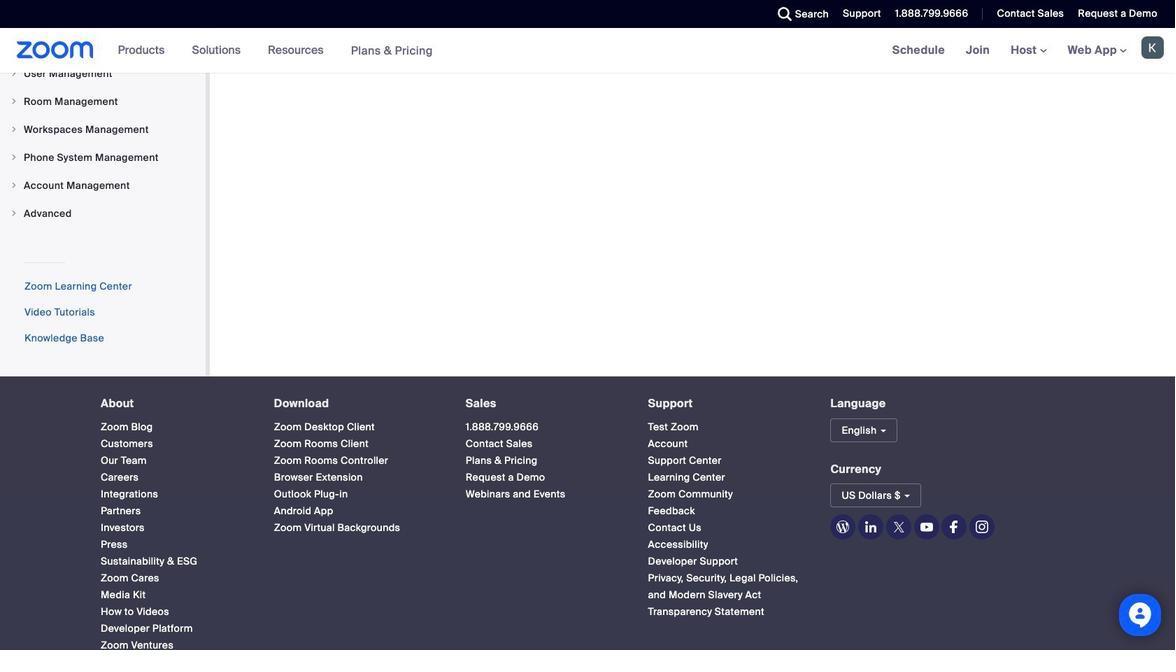 Task type: describe. For each thing, give the bounding box(es) containing it.
zoom logo image
[[17, 41, 94, 59]]

right image for sixth menu item from the top
[[10, 209, 18, 218]]

right image for third menu item from the bottom of the admin menu menu
[[10, 153, 18, 162]]

5 menu item from the top
[[0, 172, 206, 199]]

right image for second menu item from the bottom of the admin menu menu
[[10, 181, 18, 190]]

1 heading from the left
[[101, 398, 249, 410]]

profile picture image
[[1142, 36, 1165, 59]]

right image for third menu item from the top of the admin menu menu
[[10, 125, 18, 134]]



Task type: locate. For each thing, give the bounding box(es) containing it.
heading
[[101, 398, 249, 410], [274, 398, 441, 410], [466, 398, 623, 410], [648, 398, 806, 410]]

2 heading from the left
[[274, 398, 441, 410]]

1 vertical spatial right image
[[10, 125, 18, 134]]

1 right image from the top
[[10, 97, 18, 106]]

2 menu item from the top
[[0, 88, 206, 115]]

right image
[[10, 97, 18, 106], [10, 181, 18, 190], [10, 209, 18, 218]]

product information navigation
[[108, 28, 444, 73]]

banner
[[0, 28, 1176, 73]]

1 right image from the top
[[10, 69, 18, 78]]

4 heading from the left
[[648, 398, 806, 410]]

0 vertical spatial right image
[[10, 97, 18, 106]]

2 vertical spatial right image
[[10, 209, 18, 218]]

right image for sixth menu item from the bottom of the admin menu menu
[[10, 69, 18, 78]]

2 right image from the top
[[10, 181, 18, 190]]

right image
[[10, 69, 18, 78], [10, 125, 18, 134], [10, 153, 18, 162]]

2 vertical spatial right image
[[10, 153, 18, 162]]

admin menu menu
[[0, 32, 206, 228]]

menu item
[[0, 60, 206, 87], [0, 88, 206, 115], [0, 116, 206, 143], [0, 144, 206, 171], [0, 172, 206, 199], [0, 200, 206, 227]]

right image for second menu item
[[10, 97, 18, 106]]

3 right image from the top
[[10, 153, 18, 162]]

meetings navigation
[[882, 28, 1176, 73]]

2 right image from the top
[[10, 125, 18, 134]]

3 menu item from the top
[[0, 116, 206, 143]]

4 menu item from the top
[[0, 144, 206, 171]]

3 right image from the top
[[10, 209, 18, 218]]

3 heading from the left
[[466, 398, 623, 410]]

0 vertical spatial right image
[[10, 69, 18, 78]]

6 menu item from the top
[[0, 200, 206, 227]]

1 menu item from the top
[[0, 60, 206, 87]]

1 vertical spatial right image
[[10, 181, 18, 190]]



Task type: vqa. For each thing, say whether or not it's contained in the screenshot.
the Source
no



